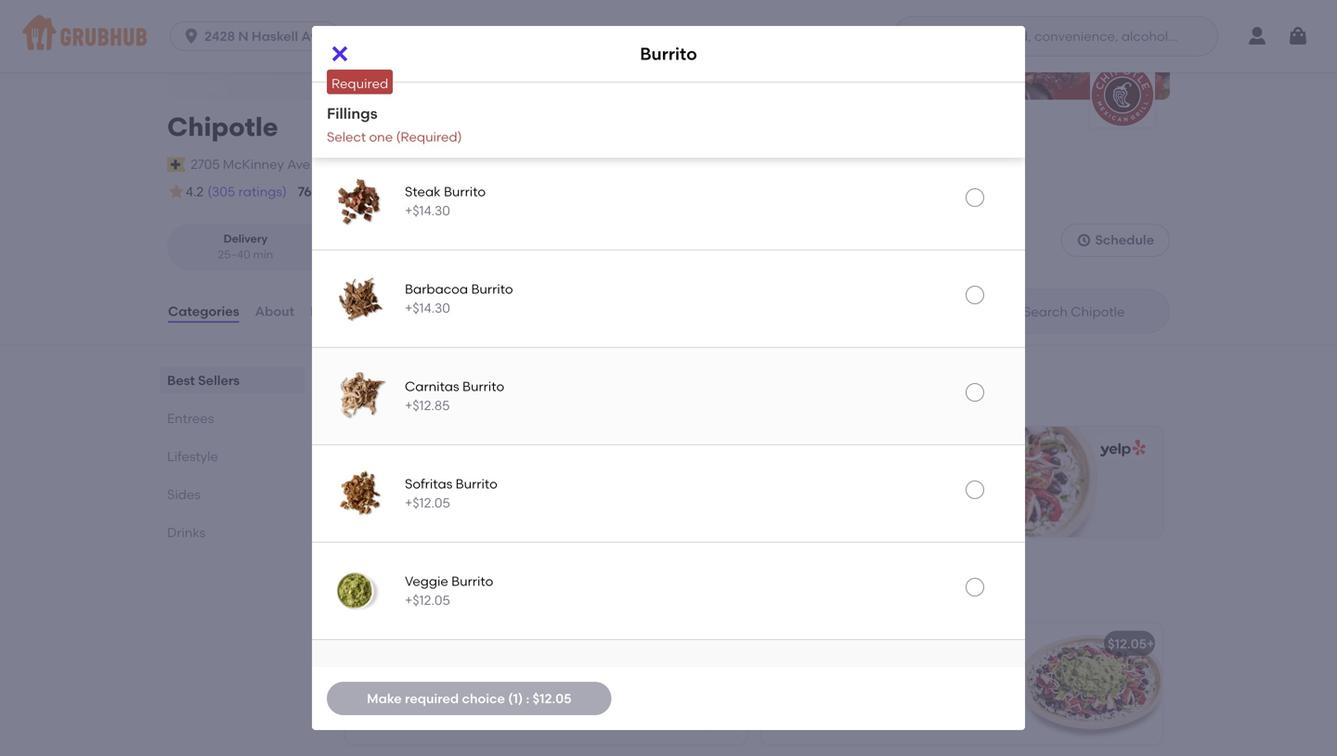 Task type: describe. For each thing, give the bounding box(es) containing it.
min inside delivery 25–40 min
[[253, 248, 273, 262]]

sellers for best sellers
[[198, 373, 240, 389]]

4.2
[[186, 184, 204, 200]]

cheese.
[[913, 742, 962, 757]]

in
[[867, 685, 878, 701]]

subscription pass image
[[167, 157, 186, 172]]

burrito inside veggie burrito +$12.05
[[451, 574, 493, 590]]

ratings)
[[238, 184, 287, 200]]

bowl
[[951, 685, 981, 701]]

1 vertical spatial choice
[[462, 691, 505, 707]]

burrito image
[[607, 624, 747, 745]]

fajita
[[893, 704, 926, 720]]

sofritas
[[405, 476, 452, 492]]

lifestyle
[[167, 449, 218, 465]]

mckinney
[[223, 157, 284, 172]]

sofritas burrito +$12.05
[[405, 476, 498, 511]]

steak burrito image
[[331, 172, 390, 231]]

ave.
[[301, 28, 328, 44]]

delivery
[[223, 232, 268, 245]]

0 vertical spatial or
[[987, 666, 1000, 682]]

$12.05 inside burrito $12.05 +
[[359, 498, 398, 514]]

haskell
[[252, 28, 298, 44]]

burrito bowl
[[773, 640, 850, 656]]

delicious
[[893, 685, 948, 701]]

(305
[[207, 184, 235, 200]]

about
[[255, 304, 294, 319]]

burrito inside sofritas burrito +$12.05
[[456, 476, 498, 492]]

veggie
[[405, 574, 448, 590]]

your
[[773, 666, 800, 682]]

fillings select one (required)
[[327, 104, 462, 145]]

carnitas burrito +$12.85
[[405, 379, 504, 413]]

0.9 mi • 15–25 min
[[359, 248, 456, 262]]

barbacoa burrito image
[[331, 269, 390, 329]]

barbacoa burrito +$14.30
[[405, 281, 513, 316]]

2705 mckinney ave
[[191, 157, 310, 172]]

1 yelp image from the left
[[681, 440, 730, 458]]

(required)
[[396, 129, 462, 145]]

best for best sellers most ordered on grubhub
[[342, 368, 385, 392]]

good
[[327, 186, 358, 199]]

+$12.05 for sofritas burrito +$12.05
[[405, 495, 450, 511]]

choice inside your choice of freshly grilled meat or sofritas served in a delicious bowl with rice, beans, or fajita veggies, and topped with guac, salsa, queso blanco, sour cream or cheese.
[[803, 666, 846, 682]]

categories
[[168, 304, 239, 319]]

2 min from the left
[[436, 248, 456, 262]]

delivery
[[477, 186, 519, 199]]

fillings
[[327, 104, 378, 123]]

a
[[881, 685, 889, 701]]

best for best sellers
[[167, 373, 195, 389]]

drinks
[[167, 525, 206, 541]]

switch location
[[320, 157, 416, 172]]

svg image for schedule
[[1076, 233, 1091, 248]]

svg image inside main navigation navigation
[[1287, 25, 1309, 47]]

+ inside burrito $12.05 +
[[398, 498, 406, 514]]

2428 n haskell ave. button
[[170, 21, 348, 51]]

switch location button
[[319, 154, 417, 175]]

1 horizontal spatial or
[[897, 742, 910, 757]]

carnitas
[[405, 379, 459, 395]]

2 $12.05 + from the left
[[1108, 636, 1155, 652]]

sofritas
[[773, 685, 819, 701]]

blanco,
[[773, 742, 820, 757]]

ordered
[[375, 395, 425, 410]]

make required choice (1) : $12.05
[[367, 691, 572, 707]]

queso
[[958, 723, 996, 739]]

main navigation navigation
[[0, 0, 1337, 72]]

veggies,
[[929, 704, 981, 720]]

barbacoa
[[405, 281, 468, 297]]

2428
[[204, 28, 235, 44]]

chipotle logo image
[[1090, 63, 1155, 128]]

1 $12.05 + from the left
[[692, 636, 739, 652]]

and
[[773, 723, 798, 739]]

sides
[[167, 487, 201, 503]]

0 horizontal spatial entrees
[[167, 411, 214, 427]]

0 horizontal spatial or
[[877, 704, 890, 720]]

make
[[367, 691, 402, 707]]

1 vertical spatial entrees
[[342, 580, 415, 604]]

n
[[238, 28, 249, 44]]

carne asada burrito image
[[331, 0, 390, 36]]

salsa,
[[919, 723, 955, 739]]

+$14.30 for steak
[[405, 203, 450, 218]]

sofritas burrito image
[[331, 464, 390, 524]]

ave
[[287, 157, 310, 172]]

2705 mckinney ave button
[[190, 154, 311, 175]]

Search Chipotle search field
[[1021, 303, 1163, 321]]

mi
[[378, 248, 391, 262]]



Task type: locate. For each thing, give the bounding box(es) containing it.
+$14.30 inside steak burrito +$14.30
[[405, 203, 450, 218]]

most
[[342, 395, 372, 410]]

switch
[[320, 157, 361, 172]]

min right 15–25
[[436, 248, 456, 262]]

one
[[369, 129, 393, 145]]

0 vertical spatial svg image
[[182, 27, 201, 45]]

min down delivery
[[253, 248, 273, 262]]

reviews
[[310, 304, 362, 319]]

0 horizontal spatial min
[[253, 248, 273, 262]]

burrito bowl image
[[1023, 624, 1163, 745]]

0 horizontal spatial yelp image
[[681, 440, 730, 458]]

2 horizontal spatial +
[[1147, 636, 1155, 652]]

or right meat
[[987, 666, 1000, 682]]

1 vertical spatial +$14.30
[[405, 300, 450, 316]]

on
[[432, 186, 448, 199]]

1 vertical spatial +$12.05
[[405, 593, 450, 608]]

carnitas burrito image
[[331, 367, 390, 426]]

$12.05
[[359, 498, 398, 514], [692, 636, 731, 652], [1108, 636, 1147, 652], [533, 691, 572, 707]]

grubhub
[[448, 395, 504, 410]]

+$12.05 inside veggie burrito +$12.05
[[405, 593, 450, 608]]

2 horizontal spatial or
[[987, 666, 1000, 682]]

1 horizontal spatial entrees
[[342, 580, 415, 604]]

2 +$12.05 from the top
[[405, 593, 450, 608]]

on time delivery
[[432, 186, 519, 199]]

+$14.30 for barbacoa
[[405, 300, 450, 316]]

best up most
[[342, 368, 385, 392]]

0 horizontal spatial sellers
[[198, 373, 240, 389]]

burrito
[[640, 44, 697, 64], [444, 184, 486, 200], [471, 281, 513, 297], [462, 379, 504, 395], [456, 476, 498, 492], [359, 477, 403, 492], [451, 574, 493, 590], [357, 640, 400, 656], [773, 640, 816, 656]]

your choice of freshly grilled meat or sofritas served in a delicious bowl with rice, beans, or fajita veggies, and topped with guac, salsa, queso blanco, sour cream or cheese.
[[773, 666, 1000, 757]]

1 horizontal spatial yelp image
[[1097, 440, 1146, 458]]

sellers up +$12.85
[[389, 368, 454, 392]]

2705
[[191, 157, 220, 172]]

1 horizontal spatial with
[[850, 723, 877, 739]]

burrito inside burrito $12.05 +
[[359, 477, 403, 492]]

entrees
[[167, 411, 214, 427], [342, 580, 415, 604]]

1 horizontal spatial $12.05 +
[[1108, 636, 1155, 652]]

rice,
[[802, 704, 829, 720]]

2 yelp image from the left
[[1097, 440, 1146, 458]]

1 vertical spatial or
[[877, 704, 890, 720]]

0 horizontal spatial +
[[398, 498, 406, 514]]

choice up served
[[803, 666, 846, 682]]

topped
[[801, 723, 847, 739]]

+$14.30 inside barbacoa burrito +$14.30
[[405, 300, 450, 316]]

grilled
[[908, 666, 947, 682]]

best inside best sellers most ordered on grubhub
[[342, 368, 385, 392]]

+$12.05 for veggie burrito +$12.05
[[405, 593, 450, 608]]

1 horizontal spatial +
[[731, 636, 739, 652]]

+$12.85
[[405, 398, 450, 413]]

+$14.30
[[405, 203, 450, 218], [405, 300, 450, 316]]

veggie burrito image
[[331, 562, 390, 621]]

required
[[331, 76, 388, 91]]

categories button
[[167, 278, 240, 345]]

delivery 25–40 min
[[218, 232, 273, 262]]

with up and
[[773, 704, 799, 720]]

0 horizontal spatial svg image
[[182, 27, 201, 45]]

+$12.05 down "veggie"
[[405, 593, 450, 608]]

0.9
[[359, 248, 374, 262]]

steak burrito +$14.30
[[405, 184, 486, 218]]

sour
[[823, 742, 850, 757]]

chipotle
[[167, 111, 278, 143]]

1 horizontal spatial best
[[342, 368, 385, 392]]

0 horizontal spatial choice
[[462, 691, 505, 707]]

•
[[395, 248, 399, 262]]

food
[[361, 186, 385, 199]]

svg image for 2428 n haskell ave.
[[182, 27, 201, 45]]

beans,
[[832, 704, 874, 720]]

steak
[[405, 184, 441, 200]]

0 horizontal spatial $12.05 +
[[692, 636, 739, 652]]

0 horizontal spatial with
[[773, 704, 799, 720]]

about button
[[254, 278, 295, 345]]

of
[[849, 666, 861, 682]]

(1)
[[508, 691, 523, 707]]

+$12.05 inside sofritas burrito +$12.05
[[405, 495, 450, 511]]

yelp image
[[681, 440, 730, 458], [1097, 440, 1146, 458]]

1 horizontal spatial sellers
[[389, 368, 454, 392]]

star icon image
[[167, 183, 186, 201]]

svg image inside schedule button
[[1076, 233, 1091, 248]]

or down "guac,"
[[897, 742, 910, 757]]

2 vertical spatial or
[[897, 742, 910, 757]]

select
[[327, 129, 366, 145]]

15–25
[[403, 248, 433, 262]]

burrito $12.05 +
[[359, 477, 406, 514]]

burrito inside steak burrito +$14.30
[[444, 184, 486, 200]]

(305 ratings)
[[207, 184, 287, 200]]

0 vertical spatial +$12.05
[[405, 495, 450, 511]]

sellers for best sellers most ordered on grubhub
[[389, 368, 454, 392]]

1 horizontal spatial choice
[[803, 666, 846, 682]]

2 +$14.30 from the top
[[405, 300, 450, 316]]

svg image
[[1287, 25, 1309, 47], [329, 43, 351, 65]]

veggie burrito +$12.05
[[405, 574, 493, 608]]

location
[[365, 157, 416, 172]]

best down the categories button
[[167, 373, 195, 389]]

+
[[398, 498, 406, 514], [731, 636, 739, 652], [1147, 636, 1155, 652]]

cream
[[853, 742, 894, 757]]

76
[[298, 184, 312, 200]]

with up cream
[[850, 723, 877, 739]]

+$14.30 down barbacoa
[[405, 300, 450, 316]]

1 horizontal spatial svg image
[[1287, 25, 1309, 47]]

1 horizontal spatial min
[[436, 248, 456, 262]]

svg image left schedule at the top
[[1076, 233, 1091, 248]]

+$12.05 down sofritas
[[405, 495, 450, 511]]

1 vertical spatial svg image
[[1076, 233, 1091, 248]]

0 horizontal spatial svg image
[[329, 43, 351, 65]]

85
[[400, 184, 416, 200]]

0 horizontal spatial best
[[167, 373, 195, 389]]

0 vertical spatial entrees
[[167, 411, 214, 427]]

+$12.05
[[405, 495, 450, 511], [405, 593, 450, 608]]

schedule
[[1095, 232, 1154, 248]]

chicken burrito image
[[331, 74, 390, 134]]

choice
[[803, 666, 846, 682], [462, 691, 505, 707]]

+$14.30 down steak at the top left of the page
[[405, 203, 450, 218]]

meat
[[950, 666, 984, 682]]

0 vertical spatial with
[[773, 704, 799, 720]]

svg image left 2428
[[182, 27, 201, 45]]

min
[[253, 248, 273, 262], [436, 248, 456, 262]]

burrito inside the carnitas burrito +$12.85
[[462, 379, 504, 395]]

time
[[451, 186, 475, 199]]

reviews button
[[309, 278, 363, 345]]

served
[[822, 685, 864, 701]]

required
[[405, 691, 459, 707]]

svg image
[[182, 27, 201, 45], [1076, 233, 1091, 248]]

good food
[[327, 186, 385, 199]]

0 vertical spatial +$14.30
[[405, 203, 450, 218]]

choice left (1)
[[462, 691, 505, 707]]

with
[[773, 704, 799, 720], [850, 723, 877, 739]]

bowl
[[819, 640, 850, 656]]

sellers inside best sellers most ordered on grubhub
[[389, 368, 454, 392]]

25–40
[[218, 248, 250, 262]]

1 horizontal spatial svg image
[[1076, 233, 1091, 248]]

0 vertical spatial choice
[[803, 666, 846, 682]]

on
[[428, 395, 445, 410]]

guac,
[[880, 723, 916, 739]]

1 +$14.30 from the top
[[405, 203, 450, 218]]

1 min from the left
[[253, 248, 273, 262]]

1 +$12.05 from the top
[[405, 495, 450, 511]]

sellers
[[389, 368, 454, 392], [198, 373, 240, 389]]

option group containing delivery 25–40 min
[[167, 224, 486, 271]]

option group
[[167, 224, 486, 271]]

:
[[526, 691, 530, 707]]

1 vertical spatial with
[[850, 723, 877, 739]]

schedule button
[[1061, 224, 1170, 257]]

burrito inside barbacoa burrito +$14.30
[[471, 281, 513, 297]]

or down the a
[[877, 704, 890, 720]]

svg image inside 2428 n haskell ave. button
[[182, 27, 201, 45]]

best sellers most ordered on grubhub
[[342, 368, 504, 410]]

freshly
[[864, 666, 905, 682]]

sellers down the categories button
[[198, 373, 240, 389]]

best sellers
[[167, 373, 240, 389]]

2428 n haskell ave.
[[204, 28, 328, 44]]



Task type: vqa. For each thing, say whether or not it's contained in the screenshot.
with
yes



